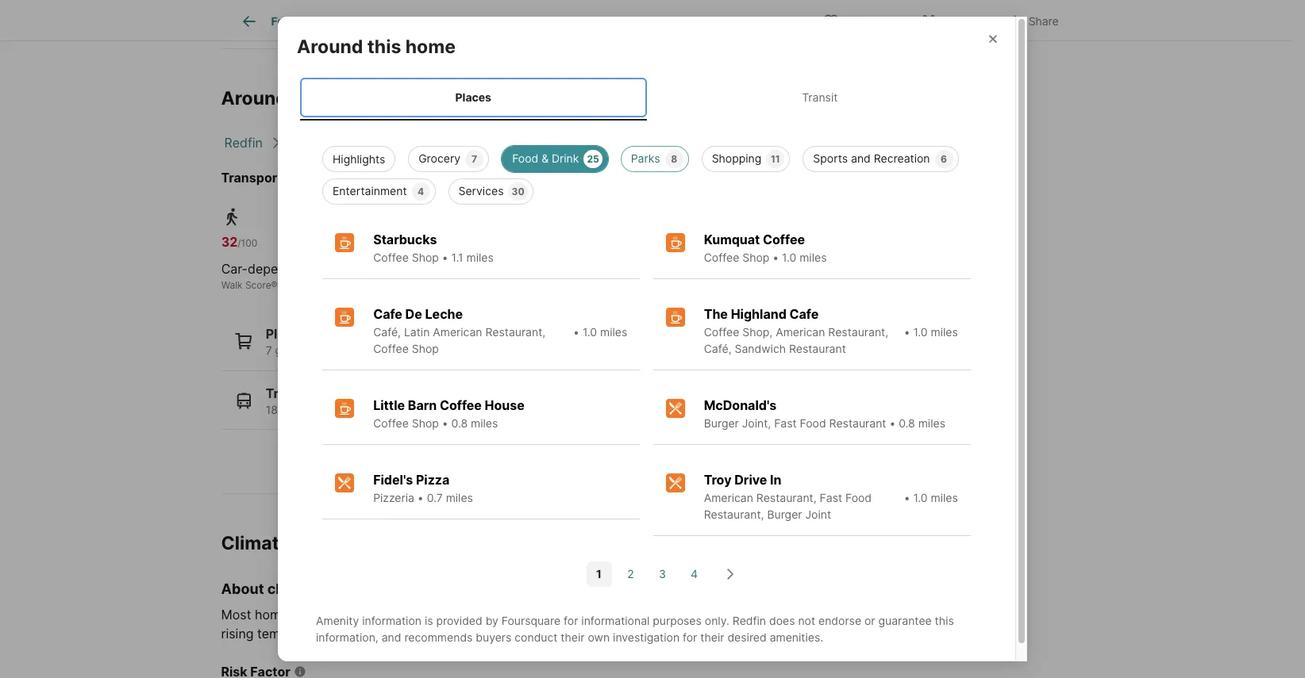 Task type: locate. For each thing, give the bounding box(es) containing it.
1 vertical spatial &
[[541, 152, 549, 165]]

4 right 3 button
[[691, 568, 698, 581]]

and down some
[[341, 626, 364, 642]]

by inside most homes have some risk of natural disasters, and may be impacted by climate change due to rising temperatures and sea levels.
[[647, 607, 662, 623]]

coffee down little
[[373, 417, 409, 430]]

mount
[[469, 135, 507, 151]]

around this home up california link
[[221, 87, 380, 109]]

american inside café, latin american restaurant, coffee shop
[[433, 325, 482, 339]]

1 horizontal spatial for
[[683, 631, 697, 644]]

0 vertical spatial food
[[512, 152, 538, 165]]

most homes have some risk of natural disasters, and may be impacted by climate change due to rising temperatures and sea levels.
[[221, 607, 799, 642]]

&
[[566, 14, 573, 28], [541, 152, 549, 165]]

1 vertical spatial this
[[291, 87, 325, 109]]

around this home element
[[297, 17, 475, 59]]

1
[[596, 568, 602, 581]]

shop down barn
[[412, 417, 439, 430]]

transit inside transit 182, 251, 81, 90, 94
[[266, 386, 309, 401]]

shop down the latin
[[412, 342, 439, 356]]

café,
[[373, 325, 401, 339], [704, 342, 732, 356]]

around up redfin "link"
[[221, 87, 287, 109]]

1 horizontal spatial cafe
[[789, 306, 819, 322]]

climate inside most homes have some risk of natural disasters, and may be impacted by climate change due to rising temperatures and sea levels.
[[666, 607, 709, 623]]

shop inside kumquat coffee coffee shop • 1.0 miles
[[742, 251, 769, 264]]

starbucks coffee shop • 1.1 miles
[[373, 232, 494, 264]]

1 vertical spatial tab list
[[297, 75, 996, 121]]

1 0.8 from the left
[[451, 417, 468, 430]]

0 horizontal spatial places
[[266, 326, 307, 342]]

0 horizontal spatial fast
[[774, 417, 797, 430]]

25
[[587, 153, 599, 165]]

transit up sports
[[802, 91, 838, 104]]

transit for transit
[[802, 91, 838, 104]]

tab list
[[221, 0, 743, 40], [297, 75, 996, 121]]

1 vertical spatial 7
[[266, 344, 272, 357]]

transit tab
[[647, 78, 993, 117]]

places
[[455, 91, 491, 104], [266, 326, 307, 342]]

list box inside around this home dialog
[[310, 140, 984, 205]]

1 horizontal spatial redfin
[[732, 614, 766, 628]]

0 horizontal spatial this
[[291, 87, 325, 109]]

coffee inside café, latin american restaurant, coffee shop
[[373, 342, 409, 356]]

0 vertical spatial home
[[405, 36, 456, 58]]

home inside around this home 'element'
[[405, 36, 456, 58]]

places up the groceries,
[[266, 326, 307, 342]]

& for food
[[541, 152, 549, 165]]

score
[[245, 280, 271, 292]]

for down purposes
[[683, 631, 697, 644]]

1 vertical spatial 8
[[413, 344, 420, 357]]

0.8
[[451, 417, 468, 430], [899, 417, 915, 430]]

0 horizontal spatial /100
[[238, 238, 257, 249]]

1 vertical spatial redfin
[[732, 614, 766, 628]]

information,
[[316, 631, 378, 644]]

0 vertical spatial for
[[564, 614, 578, 628]]

2 cafe from the left
[[789, 306, 819, 322]]

1 cafe from the left
[[373, 306, 402, 322]]

0 vertical spatial burger
[[704, 417, 739, 430]]

climate
[[267, 581, 319, 598], [666, 607, 709, 623]]

2 horizontal spatial this
[[935, 614, 954, 628]]

places inside places 7 groceries, 22 restaurants, 8 parks
[[266, 326, 307, 342]]

for right foursquare
[[564, 614, 578, 628]]

around inside around this home 'element'
[[297, 36, 363, 58]]

this inside 'element'
[[367, 36, 401, 58]]

the
[[704, 306, 728, 322]]

food
[[512, 152, 538, 165], [800, 417, 826, 430], [845, 491, 872, 505]]

0 vertical spatial around
[[297, 36, 363, 58]]

burger down mcdonald's on the bottom right
[[704, 417, 739, 430]]

mcdonald's burger joint, fast food restaurant • 0.8 miles
[[704, 398, 945, 430]]

0.8 inside little barn coffee house coffee shop • 0.8 miles
[[451, 417, 468, 430]]

little barn coffee house coffee shop • 0.8 miles
[[373, 398, 525, 430]]

1 vertical spatial around
[[221, 87, 287, 109]]

los angeles link
[[370, 135, 443, 151]]

x-out
[[943, 14, 973, 27]]

1 vertical spatial fast
[[820, 491, 842, 505]]

1 horizontal spatial transit
[[802, 91, 838, 104]]

amenity
[[316, 614, 359, 628]]

american right shop,
[[776, 325, 825, 339]]

1 horizontal spatial 4
[[691, 568, 698, 581]]

2 0.8 from the left
[[899, 417, 915, 430]]

0 vertical spatial around this home
[[297, 36, 456, 58]]

7 inside around this home dialog
[[472, 153, 477, 165]]

0 vertical spatial 4
[[418, 186, 424, 198]]

251,
[[291, 403, 312, 417]]

for
[[564, 614, 578, 628], [683, 631, 697, 644]]

climate down 4 "button"
[[666, 607, 709, 623]]

1 button
[[586, 562, 612, 587]]

8 right parks
[[671, 153, 677, 165]]

1 horizontal spatial fast
[[820, 491, 842, 505]]

this up california
[[291, 87, 325, 109]]

1 horizontal spatial places
[[455, 91, 491, 104]]

1 horizontal spatial burger
[[767, 508, 802, 521]]

1 vertical spatial climate
[[666, 607, 709, 623]]

• inside kumquat coffee coffee shop • 1.0 miles
[[773, 251, 779, 264]]

0 vertical spatial climate
[[267, 581, 319, 598]]

x-out button
[[907, 4, 987, 36]]

coffee shop, american restaurant, café, sandwich restaurant
[[704, 325, 888, 356]]

0 horizontal spatial food
[[512, 152, 538, 165]]

fast right joint,
[[774, 417, 797, 430]]

provided
[[436, 614, 482, 628]]

shopping
[[712, 152, 762, 165]]

coffee right kumquat
[[763, 232, 805, 248]]

places inside tab
[[455, 91, 491, 104]]

cafe
[[373, 306, 402, 322], [789, 306, 819, 322]]

tax
[[576, 14, 592, 28]]

1.0 for troy drive in
[[913, 491, 928, 505]]

around this home
[[297, 36, 456, 58], [221, 87, 380, 109]]

share
[[1029, 14, 1059, 27]]

information
[[362, 614, 421, 628]]

this inside amenity information is provided by foursquare for informational purposes only. redfin does not endorse or guarantee this information, and recommends buyers conduct their own investigation for their desired amenities.
[[935, 614, 954, 628]]

1 horizontal spatial café,
[[704, 342, 732, 356]]

0 horizontal spatial 8
[[413, 344, 420, 357]]

8 inside places 7 groceries, 22 restaurants, 8 parks
[[413, 344, 420, 357]]

sea
[[382, 170, 405, 186]]

grocery
[[418, 152, 461, 165]]

somewhat bikeable
[[485, 261, 602, 277]]

0 horizontal spatial their
[[561, 631, 585, 644]]

0.8 for house
[[451, 417, 468, 430]]

& for sale
[[566, 14, 573, 28]]

0 horizontal spatial cafe
[[373, 306, 402, 322]]

café, up restaurants,
[[373, 325, 401, 339]]

fast inside "mcdonald's burger joint, fast food restaurant • 0.8 miles"
[[774, 417, 797, 430]]

1 vertical spatial food
[[800, 417, 826, 430]]

risks up about climate risks
[[294, 533, 338, 555]]

0 horizontal spatial 7
[[266, 344, 272, 357]]

redfin link
[[224, 135, 263, 151]]

details
[[469, 14, 504, 28]]

0 vertical spatial 7
[[472, 153, 477, 165]]

recommends
[[404, 631, 473, 644]]

• inside "mcdonald's burger joint, fast food restaurant • 0.8 miles"
[[889, 417, 896, 430]]

& left tax
[[566, 14, 573, 28]]

miles
[[466, 251, 494, 264], [800, 251, 827, 264], [600, 325, 627, 339], [931, 325, 958, 339], [471, 417, 498, 430], [918, 417, 945, 430], [446, 491, 473, 505], [931, 491, 958, 505]]

coffee down the on the top right of page
[[704, 325, 739, 339]]

0.8 inside "mcdonald's burger joint, fast food restaurant • 0.8 miles"
[[899, 417, 915, 430]]

services 30
[[458, 184, 524, 198]]

• 1.0 miles for leche
[[573, 325, 627, 339]]

american for cafe
[[776, 325, 825, 339]]

climate risks
[[221, 533, 338, 555]]

0 vertical spatial restaurant
[[789, 342, 846, 356]]

home up los
[[330, 87, 380, 109]]

0 vertical spatial this
[[367, 36, 401, 58]]

30
[[512, 186, 524, 198]]

by up the investigation at the bottom
[[647, 607, 662, 623]]

1 horizontal spatial &
[[566, 14, 573, 28]]

1 horizontal spatial /100
[[376, 238, 396, 249]]

0 vertical spatial tab list
[[221, 0, 743, 40]]

2 horizontal spatial food
[[845, 491, 872, 505]]

8 inside list box
[[671, 153, 677, 165]]

1 horizontal spatial by
[[647, 607, 662, 623]]

7
[[472, 153, 477, 165], [266, 344, 272, 357]]

transit inside "transit" 'tab'
[[802, 91, 838, 104]]

& inside list box
[[541, 152, 549, 165]]

1 horizontal spatial 0.8
[[899, 417, 915, 430]]

mcdonald's
[[704, 398, 777, 413]]

cafe left the de
[[373, 306, 402, 322]]

pizza
[[416, 472, 450, 488]]

may
[[540, 607, 565, 623]]

4 right sea
[[418, 186, 424, 198]]

risks up some
[[322, 581, 356, 598]]

1 horizontal spatial food
[[800, 417, 826, 430]]

coffee inside starbucks coffee shop • 1.1 miles
[[373, 251, 409, 264]]

around this home inside 'element'
[[297, 36, 456, 58]]

0 horizontal spatial burger
[[704, 417, 739, 430]]

their down only.
[[700, 631, 724, 644]]

3 button
[[650, 562, 675, 587]]

california link
[[288, 135, 345, 151]]

4
[[418, 186, 424, 198], [691, 568, 698, 581]]

climate up homes
[[267, 581, 319, 598]]

places for places 7 groceries, 22 restaurants, 8 parks
[[266, 326, 307, 342]]

recreation
[[874, 152, 930, 165]]

1 vertical spatial restaurant
[[829, 417, 886, 430]]

7 inside places 7 groceries, 22 restaurants, 8 parks
[[266, 344, 272, 357]]

to
[[787, 607, 799, 623]]

0 vertical spatial transit
[[802, 91, 838, 104]]

0 horizontal spatial 0.8
[[451, 417, 468, 430]]

endorse
[[818, 614, 861, 628]]

/100 up car-
[[238, 238, 257, 249]]

•
[[442, 251, 448, 264], [773, 251, 779, 264], [573, 325, 579, 339], [904, 325, 910, 339], [442, 417, 448, 430], [889, 417, 896, 430], [417, 491, 424, 505], [904, 491, 910, 505]]

little
[[373, 398, 405, 413]]

and right sports
[[851, 152, 871, 165]]

redfin up desired
[[732, 614, 766, 628]]

shop down kumquat
[[742, 251, 769, 264]]

places up mount
[[455, 91, 491, 104]]

1 horizontal spatial their
[[700, 631, 724, 644]]

coffee down the latin
[[373, 342, 409, 356]]

0 vertical spatial places
[[455, 91, 491, 104]]

& inside tab
[[566, 14, 573, 28]]

1 vertical spatial for
[[683, 631, 697, 644]]

7 left the groceries,
[[266, 344, 272, 357]]

american inside coffee shop, american restaurant, café, sandwich restaurant
[[776, 325, 825, 339]]

and down information
[[382, 631, 401, 644]]

2 vertical spatial food
[[845, 491, 872, 505]]

around down overview
[[297, 36, 363, 58]]

mount washington
[[469, 135, 581, 151]]

1 vertical spatial places
[[266, 326, 307, 342]]

2
[[627, 568, 634, 581]]

0 horizontal spatial café,
[[373, 325, 401, 339]]

0 horizontal spatial 4
[[418, 186, 424, 198]]

feed
[[271, 14, 297, 28]]

out
[[954, 14, 973, 27]]

0 vertical spatial redfin
[[224, 135, 263, 151]]

transit up 182,
[[266, 386, 309, 401]]

0 horizontal spatial by
[[486, 614, 498, 628]]

restaurant,
[[485, 325, 546, 339], [828, 325, 888, 339], [756, 491, 817, 505], [704, 508, 764, 521]]

list box containing grocery
[[310, 140, 984, 205]]

burger left the joint
[[767, 508, 802, 521]]

coffee inside coffee shop, american restaurant, café, sandwich restaurant
[[704, 325, 739, 339]]

/100 inside 32 /100
[[238, 238, 257, 249]]

1.0 for cafe de leche
[[583, 325, 597, 339]]

due
[[760, 607, 783, 623]]

6
[[941, 153, 947, 165]]

& down washington on the left of the page
[[541, 152, 549, 165]]

0 vertical spatial 8
[[671, 153, 677, 165]]

foursquare
[[502, 614, 561, 628]]

1 /100 from the left
[[238, 238, 257, 249]]

2 button
[[618, 562, 643, 587]]

this down overview
[[367, 36, 401, 58]]

1.0 for the highland cafe
[[913, 325, 928, 339]]

services
[[458, 184, 504, 198]]

0 horizontal spatial &
[[541, 152, 549, 165]]

1 horizontal spatial 8
[[671, 153, 677, 165]]

/100
[[238, 238, 257, 249], [376, 238, 396, 249]]

/100 up some
[[376, 238, 396, 249]]

0 horizontal spatial transit
[[266, 386, 309, 401]]

american down the leche at the top of the page
[[433, 325, 482, 339]]

rising
[[221, 626, 254, 642]]

café, latin american restaurant, coffee shop
[[373, 325, 546, 356]]

2 vertical spatial this
[[935, 614, 954, 628]]

0 horizontal spatial american
[[433, 325, 482, 339]]

history
[[595, 14, 631, 28]]

café, down the on the top right of page
[[704, 342, 732, 356]]

american restaurant, fast food restaurant, burger joint
[[704, 491, 872, 521]]

1 vertical spatial café,
[[704, 342, 732, 356]]

by up buyers
[[486, 614, 498, 628]]

list box
[[310, 140, 984, 205]]

redfin up transportation
[[224, 135, 263, 151]]

sandwich
[[735, 342, 786, 356]]

tab list containing places
[[297, 75, 996, 121]]

®
[[271, 280, 277, 292]]

coffee down 27 /100
[[373, 251, 409, 264]]

/100 inside 27 /100
[[376, 238, 396, 249]]

shop down starbucks
[[412, 251, 439, 264]]

8 down the latin
[[413, 344, 420, 357]]

1 vertical spatial transit
[[266, 386, 309, 401]]

share button
[[993, 4, 1072, 36]]

by
[[647, 607, 662, 623], [486, 614, 498, 628]]

joint,
[[742, 417, 771, 430]]

2 /100 from the left
[[376, 238, 396, 249]]

1 vertical spatial home
[[330, 87, 380, 109]]

7 down mount
[[472, 153, 477, 165]]

4124
[[348, 170, 379, 186]]

shop
[[412, 251, 439, 264], [742, 251, 769, 264], [412, 342, 439, 356], [412, 417, 439, 430]]

restaurant inside "mcdonald's burger joint, fast food restaurant • 0.8 miles"
[[829, 417, 886, 430]]

sale & tax history tab
[[522, 2, 650, 40]]

cafe up coffee shop, american restaurant, café, sandwich restaurant
[[789, 306, 819, 322]]

1 horizontal spatial around
[[297, 36, 363, 58]]

1 horizontal spatial climate
[[666, 607, 709, 623]]

1 vertical spatial burger
[[767, 508, 802, 521]]

0 vertical spatial café,
[[373, 325, 401, 339]]

• 1.0 miles for in
[[904, 491, 958, 505]]

0 vertical spatial &
[[566, 14, 573, 28]]

restaurant inside coffee shop, american restaurant, café, sandwich restaurant
[[789, 342, 846, 356]]

their down the be
[[561, 631, 585, 644]]

0 vertical spatial fast
[[774, 417, 797, 430]]

1 horizontal spatial 7
[[472, 153, 477, 165]]

fidel's pizza pizzeria • 0.7 miles
[[373, 472, 473, 505]]

car-
[[221, 261, 248, 277]]

miles inside starbucks coffee shop • 1.1 miles
[[466, 251, 494, 264]]

american down troy
[[704, 491, 753, 505]]

coffee down kumquat
[[704, 251, 739, 264]]

1 horizontal spatial home
[[405, 36, 456, 58]]

home down property
[[405, 36, 456, 58]]

this right the guarantee
[[935, 614, 954, 628]]

around this home down overview
[[297, 36, 456, 58]]

2 horizontal spatial american
[[776, 325, 825, 339]]

1 horizontal spatial american
[[704, 491, 753, 505]]

fast up the joint
[[820, 491, 842, 505]]

home
[[405, 36, 456, 58], [330, 87, 380, 109]]

transit for transit 182, 251, 81, 90, 94
[[266, 386, 309, 401]]

1 horizontal spatial this
[[367, 36, 401, 58]]

1 vertical spatial 4
[[691, 568, 698, 581]]



Task type: describe. For each thing, give the bounding box(es) containing it.
sale
[[540, 14, 563, 28]]

climate
[[221, 533, 290, 555]]

conduct
[[515, 631, 558, 644]]

restaurants,
[[347, 344, 410, 357]]

1 vertical spatial risks
[[322, 581, 356, 598]]

fidel's
[[373, 472, 413, 488]]

• inside starbucks coffee shop • 1.1 miles
[[442, 251, 448, 264]]

kumquat coffee coffee shop • 1.0 miles
[[704, 232, 827, 264]]

near
[[317, 170, 345, 186]]

favorite button
[[810, 4, 901, 36]]

32
[[221, 234, 238, 250]]

food inside "mcdonald's burger joint, fast food restaurant • 0.8 miles"
[[800, 417, 826, 430]]

natural
[[408, 607, 449, 623]]

sports
[[813, 152, 848, 165]]

have
[[298, 607, 327, 623]]

by inside amenity information is provided by foursquare for informational purposes only. redfin does not endorse or guarantee this information, and recommends buyers conduct their own investigation for their desired amenities.
[[486, 614, 498, 628]]

2 their from the left
[[700, 631, 724, 644]]

0 vertical spatial risks
[[294, 533, 338, 555]]

places 7 groceries, 22 restaurants, 8 parks
[[266, 326, 452, 357]]

impacted
[[588, 607, 644, 623]]

1 their from the left
[[561, 631, 585, 644]]

0 horizontal spatial climate
[[267, 581, 319, 598]]

0 horizontal spatial redfin
[[224, 135, 263, 151]]

182,
[[266, 403, 287, 417]]

some
[[331, 607, 363, 623]]

overview
[[334, 14, 384, 28]]

starbucks
[[373, 232, 437, 248]]

• 1.0 miles for cafe
[[904, 325, 958, 339]]

joint
[[805, 508, 831, 521]]

café, inside coffee shop, american restaurant, café, sandwich restaurant
[[704, 342, 732, 356]]

shop inside little barn coffee house coffee shop • 0.8 miles
[[412, 417, 439, 430]]

some transit
[[361, 261, 437, 277]]

miles inside kumquat coffee coffee shop • 1.0 miles
[[800, 251, 827, 264]]

temperatures
[[257, 626, 338, 642]]

does
[[769, 614, 795, 628]]

/100 for 32
[[238, 238, 257, 249]]

90,
[[333, 403, 349, 417]]

in
[[770, 472, 782, 488]]

0.7
[[427, 491, 443, 505]]

change
[[712, 607, 757, 623]]

redfin inside amenity information is provided by foursquare for informational purposes only. redfin does not endorse or guarantee this information, and recommends buyers conduct their own investigation for their desired amenities.
[[732, 614, 766, 628]]

and up conduct
[[514, 607, 537, 623]]

shop inside starbucks coffee shop • 1.1 miles
[[412, 251, 439, 264]]

32 /100
[[221, 234, 257, 250]]

buyers
[[476, 631, 511, 644]]

places for places
[[455, 91, 491, 104]]

4 inside list box
[[418, 186, 424, 198]]

shop inside café, latin american restaurant, coffee shop
[[412, 342, 439, 356]]

risk
[[367, 607, 388, 623]]

property
[[420, 14, 466, 28]]

investigation
[[613, 631, 680, 644]]

restaurant, inside café, latin american restaurant, coffee shop
[[485, 325, 546, 339]]

4 inside "button"
[[691, 568, 698, 581]]

be
[[569, 607, 584, 623]]

troy drive in
[[704, 472, 782, 488]]

purposes
[[653, 614, 702, 628]]

schools
[[668, 14, 712, 28]]

27 /100
[[361, 234, 396, 250]]

27
[[361, 234, 376, 250]]

groceries,
[[275, 344, 327, 357]]

/100 for 27
[[376, 238, 396, 249]]

dependent
[[248, 261, 313, 277]]

barn
[[408, 398, 437, 413]]

schools tab
[[650, 2, 730, 40]]

california
[[288, 135, 345, 151]]

café, inside café, latin american restaurant, coffee shop
[[373, 325, 401, 339]]

house
[[485, 398, 525, 413]]

bikeable
[[552, 261, 602, 277]]

places tab
[[300, 78, 647, 117]]

0.8 for fast
[[899, 417, 915, 430]]

94
[[353, 403, 367, 417]]

amenities.
[[770, 631, 823, 644]]

0 horizontal spatial around
[[221, 87, 287, 109]]

amenity information is provided by foursquare for informational purposes only. redfin does not endorse or guarantee this information, and recommends buyers conduct their own investigation for their desired amenities.
[[316, 614, 954, 644]]

kumquat
[[704, 232, 760, 248]]

feed link
[[239, 12, 297, 31]]

tab list inside around this home dialog
[[297, 75, 996, 121]]

walk
[[221, 280, 243, 292]]

view
[[408, 170, 440, 186]]

cafe de leche
[[373, 306, 463, 322]]

1.1
[[451, 251, 463, 264]]

washington
[[510, 135, 581, 151]]

• inside fidel's pizza pizzeria • 0.7 miles
[[417, 491, 424, 505]]

car-dependent walk score ®
[[221, 261, 313, 292]]

tab list containing feed
[[221, 0, 743, 40]]

property details tab
[[402, 2, 522, 40]]

pizzeria
[[373, 491, 414, 505]]

0 horizontal spatial home
[[330, 87, 380, 109]]

fast inside the american restaurant, fast food restaurant, burger joint
[[820, 491, 842, 505]]

desired
[[727, 631, 767, 644]]

food inside the american restaurant, fast food restaurant, burger joint
[[845, 491, 872, 505]]

informational
[[581, 614, 650, 628]]

about climate risks
[[221, 581, 356, 598]]

some
[[361, 261, 395, 277]]

parks
[[423, 344, 452, 357]]

shop,
[[742, 325, 773, 339]]

1 vertical spatial around this home
[[221, 87, 380, 109]]

• inside little barn coffee house coffee shop • 0.8 miles
[[442, 417, 448, 430]]

and inside list box
[[851, 152, 871, 165]]

miles inside "mcdonald's burger joint, fast food restaurant • 0.8 miles"
[[918, 417, 945, 430]]

favorite
[[846, 14, 887, 27]]

0 horizontal spatial for
[[564, 614, 578, 628]]

transportation near 4124 sea view ln
[[221, 170, 458, 186]]

coffee right barn
[[440, 398, 482, 413]]

around this home dialog
[[278, 17, 1027, 678]]

overview tab
[[316, 2, 402, 40]]

miles inside little barn coffee house coffee shop • 0.8 miles
[[471, 417, 498, 430]]

latin
[[404, 325, 430, 339]]

levels.
[[392, 626, 430, 642]]

los angeles
[[370, 135, 443, 151]]

of
[[392, 607, 404, 623]]

american for leche
[[433, 325, 482, 339]]

most
[[221, 607, 251, 623]]

and inside amenity information is provided by foursquare for informational purposes only. redfin does not endorse or guarantee this information, and recommends buyers conduct their own investigation for their desired amenities.
[[382, 631, 401, 644]]

the highland cafe
[[704, 306, 819, 322]]

angeles
[[395, 135, 443, 151]]

somewhat
[[485, 261, 548, 277]]

american inside the american restaurant, fast food restaurant, burger joint
[[704, 491, 753, 505]]

is
[[425, 614, 433, 628]]

burger inside the american restaurant, fast food restaurant, burger joint
[[767, 508, 802, 521]]

miles inside fidel's pizza pizzeria • 0.7 miles
[[446, 491, 473, 505]]

troy
[[704, 472, 732, 488]]

restaurant, inside coffee shop, american restaurant, café, sandwich restaurant
[[828, 325, 888, 339]]

burger inside "mcdonald's burger joint, fast food restaurant • 0.8 miles"
[[704, 417, 739, 430]]

1.0 inside kumquat coffee coffee shop • 1.0 miles
[[782, 251, 796, 264]]



Task type: vqa. For each thing, say whether or not it's contained in the screenshot.


